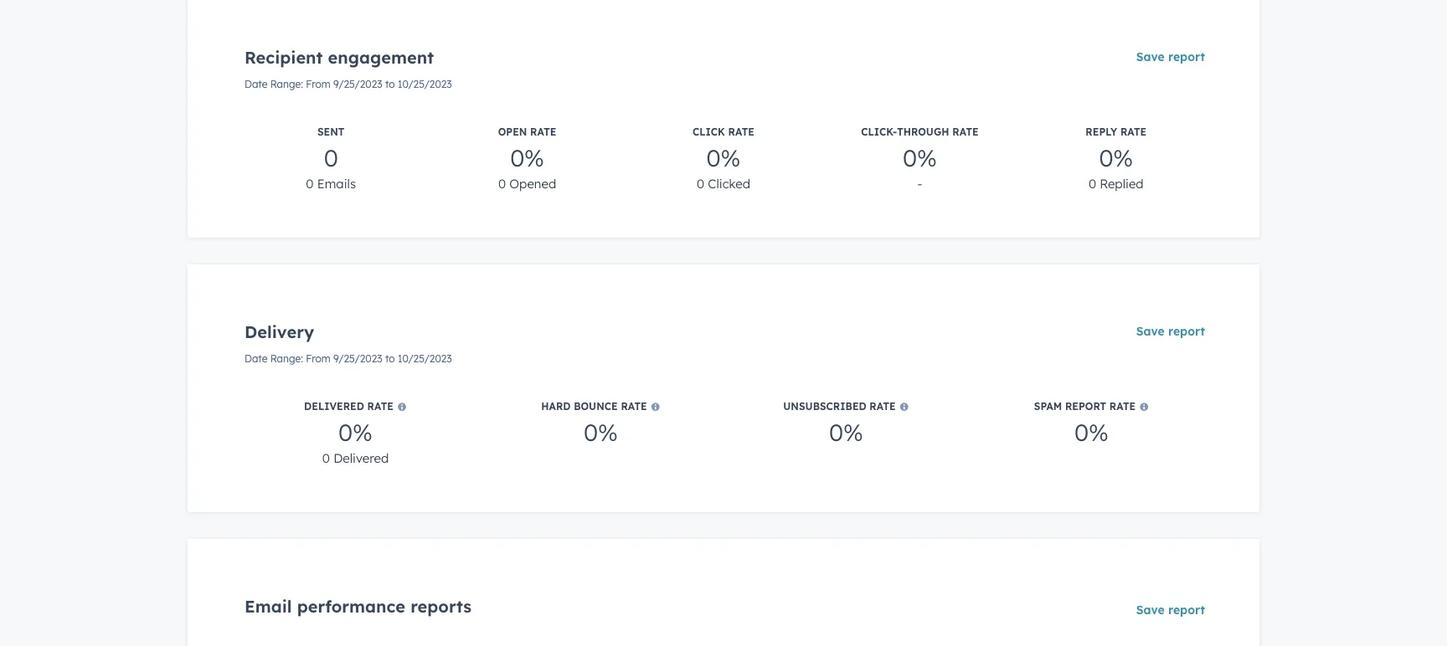Task type: locate. For each thing, give the bounding box(es) containing it.
0 vertical spatial 9/25/2023
[[333, 78, 382, 90]]

1 save report button from the top
[[1125, 40, 1216, 74]]

0% down spam report rate
[[1075, 417, 1109, 447]]

0%
[[510, 143, 544, 172], [707, 143, 741, 172], [903, 143, 937, 172], [1099, 143, 1133, 172], [338, 417, 373, 447], [584, 417, 618, 447], [829, 417, 863, 447], [1075, 417, 1109, 447]]

2 to from the top
[[385, 353, 395, 365]]

rate right reply
[[1120, 126, 1147, 138]]

0 inside reply rate 0% 0 replied
[[1089, 175, 1096, 191]]

spam report rate
[[1034, 400, 1136, 413]]

2 date from the top
[[245, 353, 268, 365]]

0 left replied
[[1089, 175, 1096, 191]]

range
[[270, 78, 301, 90], [270, 353, 301, 365]]

0 vertical spatial date
[[245, 78, 268, 90]]

0% down through
[[903, 143, 937, 172]]

2 vertical spatial save report
[[1136, 603, 1205, 618]]

date range : from 9/25/2023 to 10/25/2023 for 0%
[[245, 353, 452, 365]]

1 vertical spatial date
[[245, 353, 268, 365]]

date for 0%
[[245, 353, 268, 365]]

delivered rate
[[304, 400, 394, 413]]

0% up replied
[[1099, 143, 1133, 172]]

: down delivery
[[301, 353, 303, 365]]

1 vertical spatial save report
[[1136, 324, 1205, 339]]

0% up 'clicked'
[[707, 143, 741, 172]]

date range : from 9/25/2023 to 10/25/2023
[[245, 78, 452, 90], [245, 353, 452, 365]]

2 range from the top
[[270, 353, 301, 365]]

0% up 'opened'
[[510, 143, 544, 172]]

1 : from the top
[[301, 78, 303, 90]]

0 vertical spatial save report button
[[1125, 40, 1216, 74]]

from down delivery
[[306, 353, 331, 365]]

: down recipient in the top left of the page
[[301, 78, 303, 90]]

save report
[[1136, 49, 1205, 64], [1136, 324, 1205, 339], [1136, 603, 1205, 618]]

clicked
[[708, 175, 750, 191]]

date down delivery
[[245, 353, 268, 365]]

3 save report button from the top
[[1125, 596, 1206, 626]]

rate
[[530, 126, 556, 138], [728, 126, 755, 138], [952, 126, 979, 138], [1120, 126, 1147, 138], [367, 400, 394, 413], [621, 400, 647, 413], [870, 400, 896, 413], [1110, 400, 1136, 413]]

recipient engagement
[[245, 47, 434, 68]]

1 from from the top
[[306, 78, 331, 90]]

0 vertical spatial to
[[385, 78, 395, 90]]

0 vertical spatial 10/25/2023
[[398, 78, 452, 90]]

rate up 0% 0 delivered
[[367, 400, 394, 413]]

delivered
[[333, 450, 389, 466]]

0% inside click-through rate 0% -
[[903, 143, 937, 172]]

2 date range : from 9/25/2023 to 10/25/2023 from the top
[[245, 353, 452, 365]]

0 down sent
[[324, 143, 338, 172]]

1 vertical spatial :
[[301, 353, 303, 365]]

10/25/2023
[[398, 78, 452, 90], [398, 353, 452, 365]]

0 left emails
[[306, 175, 314, 191]]

rate right unsubscribed
[[870, 400, 896, 413]]

2 save report button from the top
[[1125, 315, 1216, 348]]

0 left 'clicked'
[[697, 175, 704, 191]]

date range : from 9/25/2023 to 10/25/2023 up delivered rate
[[245, 353, 452, 365]]

to
[[385, 78, 395, 90], [385, 353, 395, 365]]

:
[[301, 78, 303, 90], [301, 353, 303, 365]]

0% 0 delivered
[[322, 417, 389, 466]]

1 10/25/2023 from the top
[[398, 78, 452, 90]]

report for delivery
[[1168, 324, 1205, 339]]

2 : from the top
[[301, 353, 303, 365]]

from down recipient engagement
[[306, 78, 331, 90]]

0 inside click rate 0% 0 clicked
[[697, 175, 704, 191]]

9/25/2023 for 0
[[333, 78, 382, 90]]

through
[[897, 126, 949, 138]]

performance
[[297, 596, 405, 617]]

1 vertical spatial save
[[1136, 324, 1165, 339]]

10/25/2023 for 0%
[[398, 353, 452, 365]]

spam
[[1034, 400, 1062, 413]]

sent
[[317, 126, 345, 138]]

1 vertical spatial to
[[385, 353, 395, 365]]

0 vertical spatial range
[[270, 78, 301, 90]]

reports
[[411, 596, 472, 617]]

range down delivery
[[270, 353, 301, 365]]

0 vertical spatial from
[[306, 78, 331, 90]]

0 vertical spatial save report
[[1136, 49, 1205, 64]]

2 vertical spatial save report button
[[1125, 596, 1206, 626]]

0 left delivered
[[322, 450, 330, 466]]

from for 0
[[306, 78, 331, 90]]

0 left 'opened'
[[498, 175, 506, 191]]

opened
[[509, 175, 556, 191]]

2 9/25/2023 from the top
[[333, 353, 382, 365]]

date
[[245, 78, 268, 90], [245, 353, 268, 365]]

9/25/2023 down recipient engagement
[[333, 78, 382, 90]]

recipient
[[245, 47, 323, 68]]

0
[[324, 143, 338, 172], [306, 175, 314, 191], [498, 175, 506, 191], [697, 175, 704, 191], [1089, 175, 1096, 191], [322, 450, 330, 466]]

save
[[1136, 49, 1165, 64], [1136, 324, 1165, 339], [1136, 603, 1165, 618]]

click-
[[861, 126, 897, 138]]

from
[[306, 78, 331, 90], [306, 353, 331, 365]]

click
[[693, 126, 725, 138]]

1 range from the top
[[270, 78, 301, 90]]

save report button
[[1125, 40, 1216, 74], [1125, 315, 1216, 348], [1125, 596, 1206, 626]]

replied
[[1100, 175, 1144, 191]]

10/25/2023 for 0
[[398, 78, 452, 90]]

date range : from 9/25/2023 to 10/25/2023 down recipient engagement
[[245, 78, 452, 90]]

0% inside 0% 0 delivered
[[338, 417, 373, 447]]

2 vertical spatial save
[[1136, 603, 1165, 618]]

range down recipient in the top left of the page
[[270, 78, 301, 90]]

2 save from the top
[[1136, 324, 1165, 339]]

0 vertical spatial date range : from 9/25/2023 to 10/25/2023
[[245, 78, 452, 90]]

rate right open
[[530, 126, 556, 138]]

1 vertical spatial from
[[306, 353, 331, 365]]

click rate 0% 0 clicked
[[693, 126, 755, 191]]

1 to from the top
[[385, 78, 395, 90]]

to up delivered rate
[[385, 353, 395, 365]]

reply
[[1086, 126, 1117, 138]]

1 date from the top
[[245, 78, 268, 90]]

0% inside reply rate 0% 0 replied
[[1099, 143, 1133, 172]]

0 vertical spatial save
[[1136, 49, 1165, 64]]

1 save from the top
[[1136, 49, 1165, 64]]

1 vertical spatial range
[[270, 353, 301, 365]]

9/25/2023 up delivered rate
[[333, 353, 382, 365]]

9/25/2023
[[333, 78, 382, 90], [333, 353, 382, 365]]

to down engagement
[[385, 78, 395, 90]]

date range : from 9/25/2023 to 10/25/2023 for 0
[[245, 78, 452, 90]]

rate inside click rate 0% 0 clicked
[[728, 126, 755, 138]]

0% down delivered rate
[[338, 417, 373, 447]]

rate right click
[[728, 126, 755, 138]]

: for 0%
[[301, 353, 303, 365]]

2 from from the top
[[306, 353, 331, 365]]

report
[[1168, 49, 1205, 64], [1168, 324, 1205, 339], [1065, 400, 1106, 413], [1168, 603, 1205, 618]]

save report button for 0
[[1125, 40, 1216, 74]]

1 9/25/2023 from the top
[[333, 78, 382, 90]]

hard bounce rate
[[541, 400, 647, 413]]

1 vertical spatial save report button
[[1125, 315, 1216, 348]]

rate right through
[[952, 126, 979, 138]]

range for 0%
[[270, 353, 301, 365]]

1 vertical spatial 10/25/2023
[[398, 353, 452, 365]]

0 vertical spatial :
[[301, 78, 303, 90]]

to for 0%
[[385, 353, 395, 365]]

emails
[[317, 175, 356, 191]]

2 10/25/2023 from the top
[[398, 353, 452, 365]]

1 date range : from 9/25/2023 to 10/25/2023 from the top
[[245, 78, 452, 90]]

1 save report from the top
[[1136, 49, 1205, 64]]

1 vertical spatial 9/25/2023
[[333, 353, 382, 365]]

rate inside open rate 0% 0 opened
[[530, 126, 556, 138]]

date down recipient in the top left of the page
[[245, 78, 268, 90]]

to for 0
[[385, 78, 395, 90]]

1 vertical spatial date range : from 9/25/2023 to 10/25/2023
[[245, 353, 452, 365]]

2 save report from the top
[[1136, 324, 1205, 339]]

rate right bounce
[[621, 400, 647, 413]]

engagement
[[328, 47, 434, 68]]

0 inside open rate 0% 0 opened
[[498, 175, 506, 191]]



Task type: vqa. For each thing, say whether or not it's contained in the screenshot.


Task type: describe. For each thing, give the bounding box(es) containing it.
rate inside reply rate 0% 0 replied
[[1120, 126, 1147, 138]]

3 save from the top
[[1136, 603, 1165, 618]]

save for 0
[[1136, 49, 1165, 64]]

email performance reports
[[245, 596, 472, 617]]

-
[[917, 175, 922, 191]]

9/25/2023 for 0%
[[333, 353, 382, 365]]

3 save report from the top
[[1136, 603, 1205, 618]]

0% down unsubscribed rate
[[829, 417, 863, 447]]

unsubscribed
[[783, 400, 867, 413]]

reply rate 0% 0 replied
[[1086, 126, 1147, 191]]

unsubscribed rate
[[783, 400, 896, 413]]

save for 0%
[[1136, 324, 1165, 339]]

date for 0
[[245, 78, 268, 90]]

report for email performance reports
[[1168, 603, 1205, 618]]

sent 0 0 emails
[[306, 126, 356, 191]]

0% inside open rate 0% 0 opened
[[510, 143, 544, 172]]

bounce
[[574, 400, 618, 413]]

rate right spam
[[1110, 400, 1136, 413]]

from for 0%
[[306, 353, 331, 365]]

click-through rate 0% -
[[861, 126, 979, 191]]

email
[[245, 596, 292, 617]]

rate inside click-through rate 0% -
[[952, 126, 979, 138]]

range for 0
[[270, 78, 301, 90]]

: for 0
[[301, 78, 303, 90]]

0% down bounce
[[584, 417, 618, 447]]

save report for 0
[[1136, 49, 1205, 64]]

hard
[[541, 400, 571, 413]]

0 inside 0% 0 delivered
[[322, 450, 330, 466]]

open rate 0% 0 opened
[[498, 126, 556, 191]]

open
[[498, 126, 527, 138]]

save report for 0%
[[1136, 324, 1205, 339]]

delivered
[[304, 400, 364, 413]]

0% inside click rate 0% 0 clicked
[[707, 143, 741, 172]]

report for recipient engagement
[[1168, 49, 1205, 64]]

save report button for 0%
[[1125, 315, 1216, 348]]

delivery
[[245, 322, 314, 343]]



